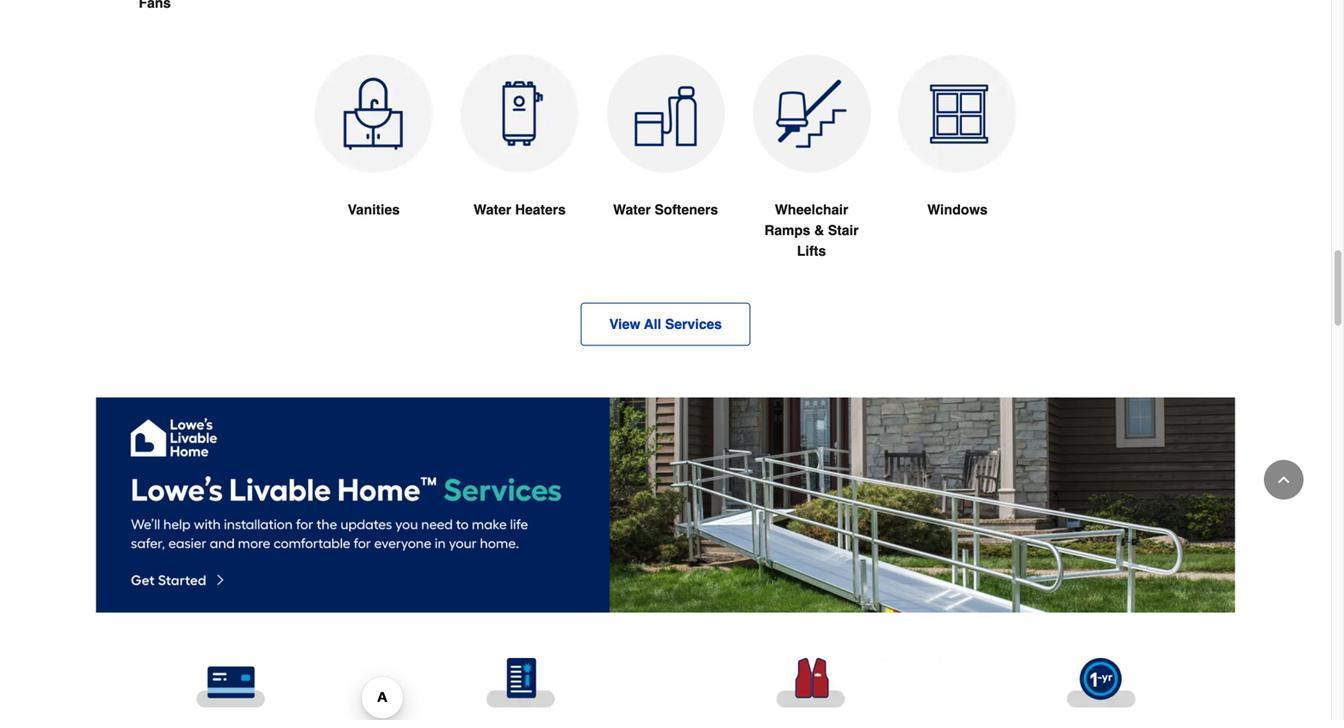 Task type: locate. For each thing, give the bounding box(es) containing it.
water softeners link
[[607, 55, 725, 261]]

windows link
[[899, 55, 1017, 261]]

1 horizontal spatial water
[[613, 201, 651, 217]]

chevron up image
[[1276, 471, 1293, 488]]

water
[[474, 201, 512, 217], [613, 201, 651, 217]]

a lowe's red vest icon. image
[[680, 658, 942, 708]]

view all services link
[[581, 303, 751, 346]]

water heaters link
[[461, 55, 579, 261]]

0 horizontal spatial water
[[474, 201, 512, 217]]

wheelchair ramps & stair lifts
[[765, 201, 859, 259]]

water left the softeners
[[613, 201, 651, 217]]

water left heaters
[[474, 201, 512, 217]]

water softener system icon. image
[[607, 55, 725, 173]]

1 water from the left
[[474, 201, 512, 217]]

stair
[[828, 222, 859, 238]]

water for water softeners
[[613, 201, 651, 217]]

water inside water heaters link
[[474, 201, 512, 217]]

lowe's livable home services. we'll help with installation for the updates you need. get started. image
[[96, 397, 1236, 613]]

softeners
[[655, 201, 718, 217]]

a stair lift icon. image
[[753, 55, 871, 173]]

water heaters
[[474, 201, 566, 217]]

2 water from the left
[[613, 201, 651, 217]]

water inside water softeners link
[[613, 201, 651, 217]]

services
[[665, 316, 722, 332]]



Task type: describe. For each thing, give the bounding box(es) containing it.
a blue 1-year labor warranty icon. image
[[970, 658, 1233, 708]]

water for water heaters
[[474, 201, 512, 217]]

view all services
[[609, 316, 722, 332]]

view
[[609, 316, 641, 332]]

all
[[644, 316, 662, 332]]

&
[[814, 222, 824, 238]]

a dark blue background check icon. image
[[389, 658, 652, 708]]

windows
[[928, 201, 988, 217]]

water heater icon. image
[[461, 55, 579, 173]]

lifts
[[797, 243, 826, 259]]

window icon. image
[[899, 55, 1017, 173]]

heaters
[[515, 201, 566, 217]]

bathroom vanity icon. image
[[315, 55, 433, 173]]

water softeners
[[613, 201, 718, 217]]

vanities
[[348, 201, 400, 217]]

ramps
[[765, 222, 811, 238]]

a dark blue credit card icon. image
[[99, 658, 362, 708]]

wheelchair ramps & stair lifts link
[[753, 55, 871, 303]]

wheelchair
[[775, 201, 849, 217]]

vanities link
[[315, 55, 433, 261]]

scroll to top element
[[1264, 460, 1304, 500]]



Task type: vqa. For each thing, say whether or not it's contained in the screenshot.
'.00' related to 139
no



